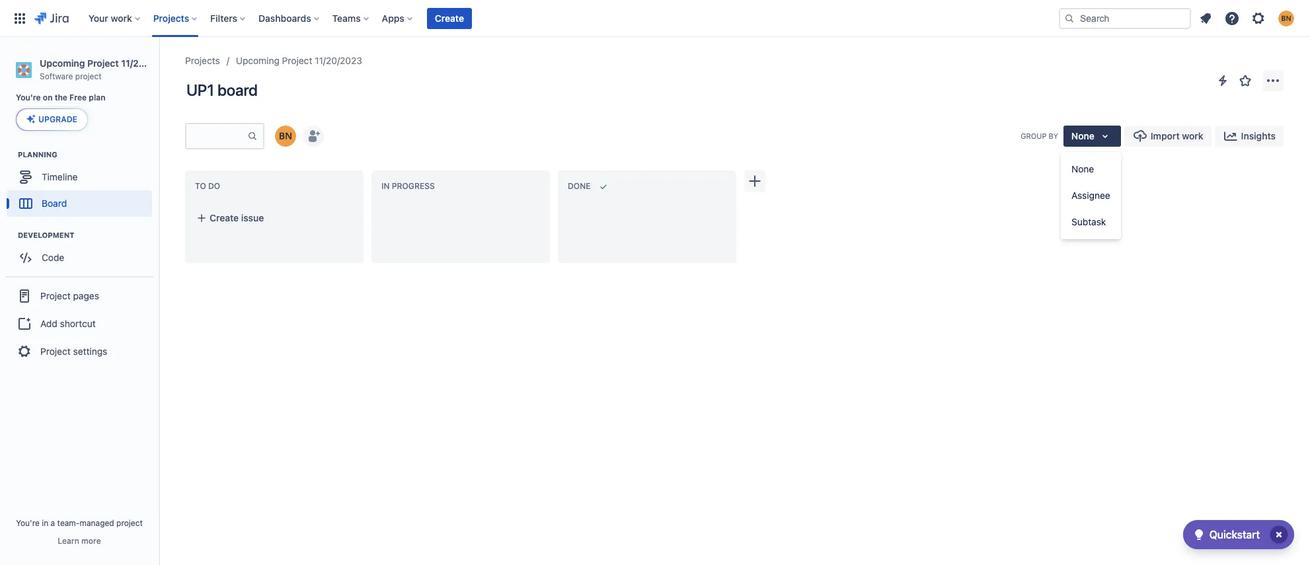 Task type: locate. For each thing, give the bounding box(es) containing it.
1 vertical spatial group
[[5, 277, 153, 370]]

upcoming inside the upcoming project 11/20/2023 software project
[[40, 58, 85, 69]]

you're left on
[[16, 93, 41, 103]]

project
[[75, 71, 102, 81], [116, 518, 143, 528]]

1 vertical spatial you're
[[16, 518, 40, 528]]

0 horizontal spatial work
[[111, 12, 132, 23]]

1 horizontal spatial project
[[116, 518, 143, 528]]

upcoming project 11/20/2023 link
[[236, 53, 362, 69]]

upcoming up board
[[236, 55, 280, 66]]

upcoming inside "link"
[[236, 55, 280, 66]]

quickstart button
[[1183, 520, 1295, 549]]

primary element
[[8, 0, 1059, 37]]

projects
[[153, 12, 189, 23], [185, 55, 220, 66]]

insights
[[1241, 130, 1276, 141]]

group for "development" image
[[5, 277, 153, 370]]

you're
[[16, 93, 41, 103], [16, 518, 40, 528]]

1 horizontal spatial 11/20/2023
[[315, 55, 362, 66]]

planning
[[18, 150, 57, 159]]

learn more
[[58, 536, 101, 546]]

work inside 'popup button'
[[111, 12, 132, 23]]

project up plan
[[75, 71, 102, 81]]

1 vertical spatial projects
[[185, 55, 220, 66]]

project down the dashboards popup button
[[282, 55, 312, 66]]

1 vertical spatial work
[[1182, 130, 1204, 141]]

the
[[55, 93, 67, 103]]

work right import
[[1182, 130, 1204, 141]]

assignee
[[1072, 190, 1111, 201]]

settings image
[[1251, 10, 1267, 26]]

0 horizontal spatial 11/20/2023
[[121, 58, 171, 69]]

1 vertical spatial create
[[210, 212, 239, 223]]

board
[[218, 81, 258, 99]]

none for none button
[[1072, 163, 1094, 175]]

dashboards button
[[255, 8, 324, 29]]

pages
[[73, 290, 99, 301]]

none
[[1072, 130, 1095, 141], [1072, 163, 1094, 175]]

upgrade button
[[17, 109, 87, 130]]

1 horizontal spatial group
[[1061, 152, 1121, 239]]

more
[[81, 536, 101, 546]]

project up plan
[[87, 58, 119, 69]]

free
[[69, 93, 87, 103]]

create column image
[[747, 173, 763, 189]]

project pages link
[[5, 282, 153, 311]]

banner
[[0, 0, 1311, 37]]

learn
[[58, 536, 79, 546]]

upcoming project 11/20/2023
[[236, 55, 362, 66]]

insights button
[[1215, 126, 1284, 147]]

group containing project pages
[[5, 277, 153, 370]]

none inside popup button
[[1072, 130, 1095, 141]]

project settings link
[[5, 337, 153, 367]]

development image
[[2, 228, 18, 244]]

projects up up1
[[185, 55, 220, 66]]

1 you're from the top
[[16, 93, 41, 103]]

subtask button
[[1061, 209, 1121, 235]]

projects inside 'popup button'
[[153, 12, 189, 23]]

appswitcher icon image
[[12, 10, 28, 26]]

0 vertical spatial none
[[1072, 130, 1095, 141]]

managed
[[80, 518, 114, 528]]

1 vertical spatial project
[[116, 518, 143, 528]]

by
[[1049, 132, 1059, 140]]

assignee button
[[1061, 182, 1121, 209]]

none up assignee
[[1072, 163, 1094, 175]]

board
[[42, 198, 67, 209]]

create left issue
[[210, 212, 239, 223]]

0 vertical spatial create
[[435, 12, 464, 23]]

none button
[[1061, 156, 1121, 182]]

shortcut
[[60, 318, 96, 329]]

help image
[[1225, 10, 1240, 26]]

up1 board
[[186, 81, 258, 99]]

none inside button
[[1072, 163, 1094, 175]]

to do
[[195, 181, 220, 191]]

development
[[18, 231, 74, 240]]

import work
[[1151, 130, 1204, 141]]

11/20/2023
[[315, 55, 362, 66], [121, 58, 171, 69]]

upcoming for upcoming project 11/20/2023
[[236, 55, 280, 66]]

create issue
[[210, 212, 264, 223]]

your work button
[[84, 8, 145, 29]]

jira image
[[34, 10, 69, 26], [34, 10, 69, 26]]

you're left in
[[16, 518, 40, 528]]

none right by
[[1072, 130, 1095, 141]]

progress
[[392, 181, 435, 191]]

create for create issue
[[210, 212, 239, 223]]

quickstart
[[1210, 529, 1260, 541]]

project pages
[[40, 290, 99, 301]]

work for import work
[[1182, 130, 1204, 141]]

11/20/2023 down projects 'popup button'
[[121, 58, 171, 69]]

notifications image
[[1198, 10, 1214, 26]]

0 vertical spatial work
[[111, 12, 132, 23]]

upcoming up software
[[40, 58, 85, 69]]

project inside the upcoming project 11/20/2023 software project
[[87, 58, 119, 69]]

create inside primary element
[[435, 12, 464, 23]]

done
[[568, 181, 591, 191]]

group
[[1061, 152, 1121, 239], [5, 277, 153, 370]]

projects up sidebar navigation image
[[153, 12, 189, 23]]

banner containing your work
[[0, 0, 1311, 37]]

project right managed
[[116, 518, 143, 528]]

teams button
[[328, 8, 374, 29]]

11/20/2023 down "teams"
[[315, 55, 362, 66]]

subtask
[[1072, 216, 1106, 227]]

group containing none
[[1061, 152, 1121, 239]]

11/20/2023 inside "link"
[[315, 55, 362, 66]]

1 horizontal spatial work
[[1182, 130, 1204, 141]]

add
[[40, 318, 57, 329]]

1 vertical spatial none
[[1072, 163, 1094, 175]]

upcoming project 11/20/2023 software project
[[40, 58, 171, 81]]

add shortcut button
[[5, 311, 153, 337]]

0 vertical spatial projects
[[153, 12, 189, 23]]

timeline
[[42, 171, 78, 182]]

work right "your"
[[111, 12, 132, 23]]

settings
[[73, 346, 107, 357]]

create right the apps dropdown button
[[435, 12, 464, 23]]

create
[[435, 12, 464, 23], [210, 212, 239, 223]]

group for check icon
[[1061, 152, 1121, 239]]

create button
[[427, 8, 472, 29]]

0 horizontal spatial group
[[5, 277, 153, 370]]

sidebar navigation image
[[144, 53, 173, 79]]

project
[[282, 55, 312, 66], [87, 58, 119, 69], [40, 290, 71, 301], [40, 346, 71, 357]]

upcoming
[[236, 55, 280, 66], [40, 58, 85, 69]]

work
[[111, 12, 132, 23], [1182, 130, 1204, 141]]

1 horizontal spatial upcoming
[[236, 55, 280, 66]]

11/20/2023 inside the upcoming project 11/20/2023 software project
[[121, 58, 171, 69]]

0 vertical spatial you're
[[16, 93, 41, 103]]

0 vertical spatial group
[[1061, 152, 1121, 239]]

development group
[[7, 230, 158, 275]]

2 you're from the top
[[16, 518, 40, 528]]

0 horizontal spatial project
[[75, 71, 102, 81]]

0 vertical spatial project
[[75, 71, 102, 81]]

dismiss quickstart image
[[1269, 524, 1290, 545]]

in progress
[[382, 181, 435, 191]]

you're on the free plan
[[16, 93, 106, 103]]

1 horizontal spatial create
[[435, 12, 464, 23]]

upcoming for upcoming project 11/20/2023 software project
[[40, 58, 85, 69]]

0 horizontal spatial create
[[210, 212, 239, 223]]

0 horizontal spatial upcoming
[[40, 58, 85, 69]]

in
[[382, 181, 390, 191]]



Task type: vqa. For each thing, say whether or not it's contained in the screenshot.
the right the upcoming
yes



Task type: describe. For each thing, give the bounding box(es) containing it.
do
[[208, 181, 220, 191]]

dashboards
[[259, 12, 311, 23]]

group
[[1021, 132, 1047, 140]]

plan
[[89, 93, 106, 103]]

teams
[[332, 12, 361, 23]]

add people image
[[305, 128, 321, 144]]

learn more button
[[58, 536, 101, 547]]

issue
[[241, 212, 264, 223]]

projects for projects 'popup button'
[[153, 12, 189, 23]]

team-
[[57, 518, 80, 528]]

in
[[42, 518, 48, 528]]

software
[[40, 71, 73, 81]]

project down add
[[40, 346, 71, 357]]

ben nelson image
[[275, 126, 296, 147]]

import image
[[1133, 128, 1148, 144]]

Search field
[[1059, 8, 1191, 29]]

create issue button
[[188, 206, 360, 230]]

add shortcut
[[40, 318, 96, 329]]

project inside "link"
[[282, 55, 312, 66]]

Search this board text field
[[186, 124, 247, 148]]

create for create
[[435, 12, 464, 23]]

group by
[[1021, 132, 1059, 140]]

to
[[195, 181, 206, 191]]

filters
[[210, 12, 237, 23]]

code
[[42, 252, 64, 263]]

code link
[[7, 245, 152, 271]]

project inside the upcoming project 11/20/2023 software project
[[75, 71, 102, 81]]

projects link
[[185, 53, 220, 69]]

project settings
[[40, 346, 107, 357]]

you're in a team-managed project
[[16, 518, 143, 528]]

work for your work
[[111, 12, 132, 23]]

your work
[[88, 12, 132, 23]]

import work link
[[1125, 126, 1212, 147]]

import
[[1151, 130, 1180, 141]]

11/20/2023 for upcoming project 11/20/2023 software project
[[121, 58, 171, 69]]

a
[[51, 518, 55, 528]]

timeline link
[[7, 164, 152, 191]]

project up add
[[40, 290, 71, 301]]

board link
[[7, 191, 152, 217]]

filters button
[[206, 8, 251, 29]]

up1
[[186, 81, 214, 99]]

star up1 board image
[[1238, 73, 1254, 89]]

more image
[[1266, 73, 1281, 89]]

your
[[88, 12, 108, 23]]

check image
[[1191, 527, 1207, 543]]

apps button
[[378, 8, 418, 29]]

insights image
[[1223, 128, 1239, 144]]

search image
[[1065, 13, 1075, 23]]

on
[[43, 93, 53, 103]]

none for none popup button
[[1072, 130, 1095, 141]]

you're for you're on the free plan
[[16, 93, 41, 103]]

planning image
[[2, 147, 18, 163]]

your profile and settings image
[[1279, 10, 1295, 26]]

projects for projects link
[[185, 55, 220, 66]]

upgrade
[[38, 115, 77, 125]]

none button
[[1064, 126, 1121, 147]]

planning group
[[7, 150, 158, 221]]

automations menu button icon image
[[1215, 72, 1231, 88]]

11/20/2023 for upcoming project 11/20/2023
[[315, 55, 362, 66]]

apps
[[382, 12, 405, 23]]

you're for you're in a team-managed project
[[16, 518, 40, 528]]

projects button
[[149, 8, 202, 29]]



